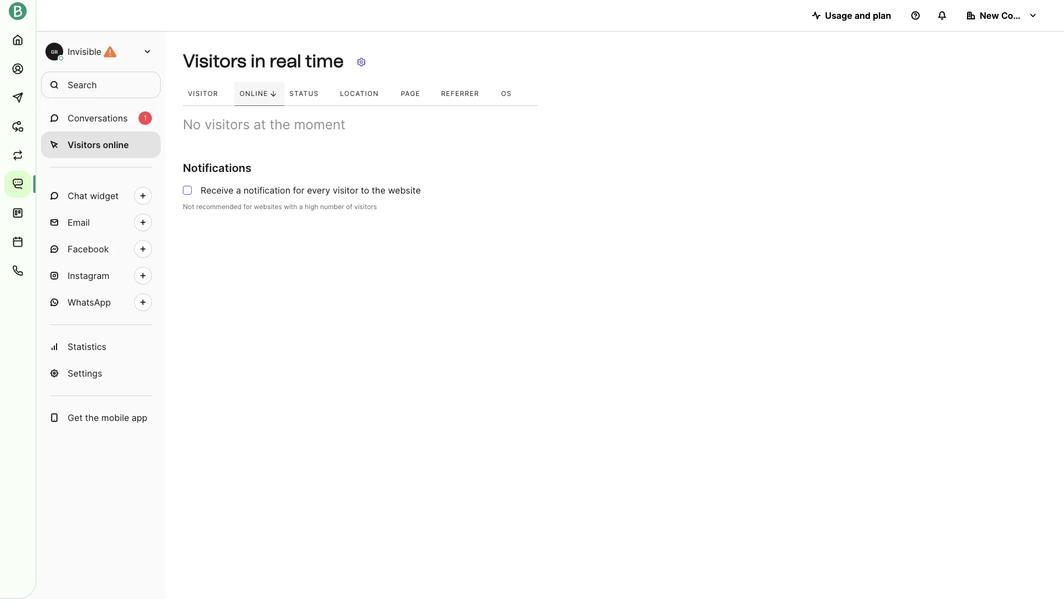 Task type: locate. For each thing, give the bounding box(es) containing it.
visitors for visitors in real time
[[183, 51, 247, 72]]

the
[[270, 116, 291, 133], [372, 185, 386, 196], [85, 412, 99, 423]]

os
[[502, 89, 512, 98]]

number
[[320, 202, 344, 211]]

facebook
[[68, 243, 109, 255]]

recommended
[[196, 202, 242, 211]]

1 horizontal spatial a
[[299, 202, 303, 211]]

usage and plan
[[826, 10, 892, 21]]

no visitors at the moment
[[183, 116, 346, 133]]

visitors down to
[[355, 202, 377, 211]]

the right at at the left of the page
[[270, 116, 291, 133]]

in
[[251, 51, 266, 72]]

visitors up 'visitor' button
[[183, 51, 247, 72]]

website
[[388, 185, 421, 196]]

real
[[270, 51, 301, 72]]

0 vertical spatial the
[[270, 116, 291, 133]]

0 vertical spatial visitors
[[205, 116, 250, 133]]

0 vertical spatial a
[[236, 185, 241, 196]]

visitors for visitors online
[[68, 139, 101, 150]]

1 vertical spatial visitors
[[355, 202, 377, 211]]

page button
[[396, 82, 436, 106]]

visitors down conversations
[[68, 139, 101, 150]]

visitors
[[183, 51, 247, 72], [68, 139, 101, 150]]

receive
[[201, 185, 234, 196]]

1 vertical spatial a
[[299, 202, 303, 211]]

widget
[[90, 190, 119, 201]]

not recommended for websites with a high number of visitors
[[183, 202, 377, 211]]

and
[[855, 10, 871, 21]]

email link
[[41, 209, 161, 236]]

mobile
[[101, 412, 129, 423]]

invisible
[[68, 46, 102, 57]]

notifications
[[183, 161, 252, 175]]

company
[[1002, 10, 1043, 21]]

for left "websites"
[[244, 202, 252, 211]]

the right to
[[372, 185, 386, 196]]

new company
[[981, 10, 1043, 21]]

1 vertical spatial for
[[244, 202, 252, 211]]

new company button
[[958, 4, 1047, 27]]

0 vertical spatial visitors
[[183, 51, 247, 72]]

0 horizontal spatial for
[[244, 202, 252, 211]]

location button
[[335, 82, 396, 106]]

email
[[68, 217, 90, 228]]

1
[[144, 114, 147, 122]]

page
[[401, 89, 421, 98]]

a right with at the left top of page
[[299, 202, 303, 211]]

0 horizontal spatial visitors
[[68, 139, 101, 150]]

location
[[340, 89, 379, 98]]

1 horizontal spatial visitors
[[183, 51, 247, 72]]

with
[[284, 202, 298, 211]]

conversations
[[68, 113, 128, 124]]

usage
[[826, 10, 853, 21]]

0 vertical spatial for
[[293, 185, 305, 196]]

not
[[183, 202, 194, 211]]

a right receive
[[236, 185, 241, 196]]

to
[[361, 185, 370, 196]]

settings link
[[41, 360, 161, 387]]

visitor
[[188, 89, 218, 98]]

for up with at the left top of page
[[293, 185, 305, 196]]

receive a notification for every visitor to the website
[[201, 185, 421, 196]]

a
[[236, 185, 241, 196], [299, 202, 303, 211]]

instagram link
[[41, 262, 161, 289]]

1 vertical spatial visitors
[[68, 139, 101, 150]]

referrer
[[441, 89, 480, 98]]

0 horizontal spatial the
[[85, 412, 99, 423]]

chat
[[68, 190, 88, 201]]

0 horizontal spatial a
[[236, 185, 241, 196]]

2 horizontal spatial the
[[372, 185, 386, 196]]

whatsapp
[[68, 297, 111, 308]]

1 vertical spatial the
[[372, 185, 386, 196]]

os button
[[497, 82, 527, 106]]

visitor
[[333, 185, 359, 196]]

the right get
[[85, 412, 99, 423]]

referrer button
[[436, 82, 497, 106]]

usage and plan button
[[804, 4, 901, 27]]

visitors
[[205, 116, 250, 133], [355, 202, 377, 211]]

visitors left at at the left of the page
[[205, 116, 250, 133]]

chat widget
[[68, 190, 119, 201]]

for
[[293, 185, 305, 196], [244, 202, 252, 211]]

1 horizontal spatial for
[[293, 185, 305, 196]]

visitors online link
[[41, 131, 161, 158]]

new
[[981, 10, 1000, 21]]



Task type: vqa. For each thing, say whether or not it's contained in the screenshot.
The Facebook within the Facebook link
no



Task type: describe. For each thing, give the bounding box(es) containing it.
every
[[307, 185, 331, 196]]

websites
[[254, 202, 282, 211]]

get
[[68, 412, 83, 423]]

whatsapp link
[[41, 289, 161, 316]]

no
[[183, 116, 201, 133]]

statistics link
[[41, 333, 161, 360]]

plan
[[874, 10, 892, 21]]

moment
[[294, 116, 346, 133]]

visitors online
[[68, 139, 129, 150]]

app
[[132, 412, 148, 423]]

high
[[305, 202, 319, 211]]

instagram
[[68, 270, 110, 281]]

get the mobile app link
[[41, 404, 161, 431]]

settings
[[68, 368, 102, 379]]

online
[[103, 139, 129, 150]]

statistics
[[68, 341, 106, 352]]

chat widget link
[[41, 182, 161, 209]]

search
[[68, 79, 97, 90]]

online
[[240, 89, 268, 98]]

online button
[[235, 82, 285, 106]]

notification
[[244, 185, 291, 196]]

visitor button
[[183, 82, 235, 106]]

0 horizontal spatial visitors
[[205, 116, 250, 133]]

at
[[254, 116, 266, 133]]

of
[[346, 202, 353, 211]]

visitors in real time
[[183, 51, 344, 72]]

status button
[[285, 82, 335, 106]]

facebook link
[[41, 236, 161, 262]]

gr
[[51, 49, 58, 55]]

1 horizontal spatial the
[[270, 116, 291, 133]]

time
[[305, 51, 344, 72]]

2 vertical spatial the
[[85, 412, 99, 423]]

1 horizontal spatial visitors
[[355, 202, 377, 211]]

search link
[[41, 72, 161, 98]]

get the mobile app
[[68, 412, 148, 423]]

status
[[290, 89, 319, 98]]



